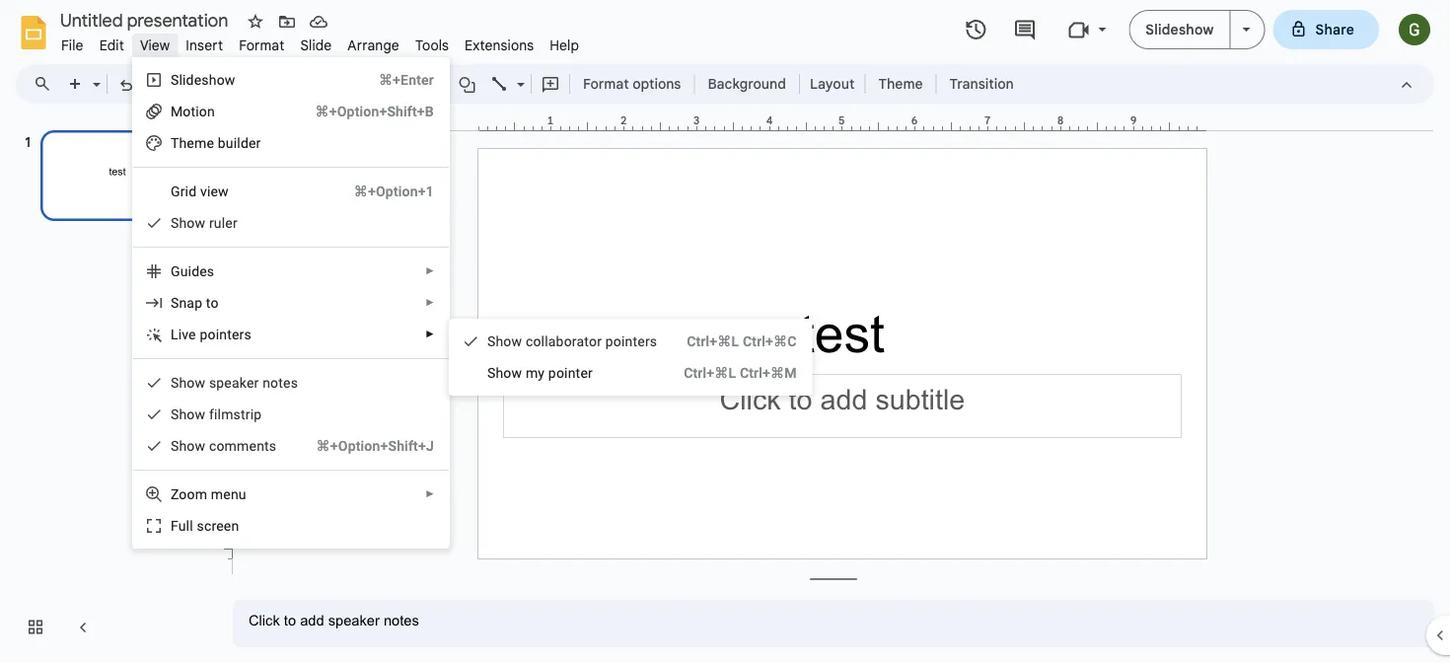 Task type: locate. For each thing, give the bounding box(es) containing it.
m for y
[[526, 365, 538, 381]]

slideshow left start slideshow (⌘+enter) icon
[[1146, 21, 1215, 38]]

1 horizontal spatial m
[[526, 365, 538, 381]]

⌘+enter element
[[355, 70, 434, 90]]

pointers down to
[[200, 326, 252, 343]]

builder
[[218, 135, 261, 151]]

theme builder m element
[[171, 135, 267, 151]]

share
[[1316, 21, 1355, 38]]

►
[[425, 266, 435, 277], [425, 297, 435, 308], [425, 329, 435, 340], [425, 489, 435, 500]]

1 vertical spatial ctrl+⌘l
[[684, 365, 737, 381]]

e
[[207, 135, 214, 151]]

zoom menu z element
[[171, 486, 252, 502]]

ctrl+⌘l ctrl+⌘c
[[687, 333, 797, 349]]

uler
[[214, 215, 238, 231]]

m
[[194, 135, 207, 151], [526, 365, 538, 381]]

1 horizontal spatial format
[[583, 75, 629, 92]]

0 vertical spatial format
[[239, 37, 285, 54]]

⌘+enter
[[379, 72, 434, 88]]

arrange
[[348, 37, 400, 54]]

show for show r uler
[[171, 215, 206, 231]]

n
[[263, 375, 271, 391]]

motion a element
[[171, 103, 221, 119]]

1 vertical spatial format
[[583, 75, 629, 92]]

m down motion a element
[[194, 135, 207, 151]]

navigation
[[0, 112, 217, 663]]

⌘+option+1
[[354, 183, 434, 199]]

format inside menu item
[[239, 37, 285, 54]]

rid
[[180, 183, 197, 199]]

► for es
[[425, 266, 435, 277]]

1 horizontal spatial pointers
[[606, 333, 658, 349]]

background
[[708, 75, 787, 92]]

f
[[171, 518, 178, 534]]

menu
[[125, 57, 450, 663], [449, 319, 813, 396]]

ctrl+⌘l
[[687, 333, 740, 349], [684, 365, 737, 381]]

Star checkbox
[[242, 8, 269, 36]]

⌘+option+shift+b element
[[292, 102, 434, 121]]

format inside 'button'
[[583, 75, 629, 92]]

omments
[[217, 438, 277, 454]]

menu bar containing file
[[53, 26, 587, 58]]

slide menu item
[[293, 34, 340, 57]]

3 ► from the top
[[425, 329, 435, 340]]

show left r
[[171, 215, 206, 231]]

show down o
[[487, 365, 522, 381]]

show
[[171, 215, 206, 231], [487, 365, 522, 381], [171, 375, 206, 391], [171, 406, 206, 422], [171, 438, 206, 454]]

gui d es
[[171, 263, 214, 279]]

4 ► from the top
[[425, 489, 435, 500]]

format left options
[[583, 75, 629, 92]]

ll
[[186, 518, 193, 534]]

show ruler r element
[[171, 215, 244, 231]]

format menu item
[[231, 34, 293, 57]]

ctrl+⌘l down ctrl+⌘l ctrl+⌘c element
[[684, 365, 737, 381]]

pointers
[[200, 326, 252, 343], [606, 333, 658, 349]]

pointers right collaborator
[[606, 333, 658, 349]]

0 vertical spatial ctrl+⌘l
[[687, 333, 740, 349]]

theme button
[[870, 69, 932, 99]]

slideshow inside button
[[1146, 21, 1215, 38]]

w
[[512, 333, 522, 349]]

c
[[209, 438, 217, 454]]

ctrl+⌘m
[[740, 365, 797, 381]]

0 vertical spatial m
[[194, 135, 207, 151]]

0 horizontal spatial format
[[239, 37, 285, 54]]

the
[[171, 135, 194, 151]]

1 horizontal spatial slideshow
[[1146, 21, 1215, 38]]

0 horizontal spatial slideshow
[[171, 72, 235, 88]]

m left the pointer
[[526, 365, 538, 381]]

screen
[[197, 518, 239, 534]]

ctrl+⌘l up "ctrl+⌘l ctrl+⌘m" element
[[687, 333, 740, 349]]

speaker
[[209, 375, 259, 391]]

l
[[171, 326, 178, 343]]

d
[[192, 263, 200, 279]]

Menus field
[[25, 70, 68, 98]]

select line image
[[512, 71, 525, 78]]

ctrl+⌘l for ctrl+⌘l ctrl+⌘c
[[687, 333, 740, 349]]

collaborator
[[526, 333, 602, 349]]

es
[[200, 263, 214, 279]]

ilmstrip
[[214, 406, 262, 422]]

snap to x element
[[171, 295, 225, 311]]

show left c
[[171, 438, 206, 454]]

slideshow up motion a element
[[171, 72, 235, 88]]

format down 'star' checkbox
[[239, 37, 285, 54]]

show up show f ilmstrip
[[171, 375, 206, 391]]

ctrl+⌘c
[[743, 333, 797, 349]]

0 vertical spatial slideshow
[[1146, 21, 1215, 38]]

1 vertical spatial slideshow
[[171, 72, 235, 88]]

edit
[[99, 37, 124, 54]]

1 ► from the top
[[425, 266, 435, 277]]

arrange menu item
[[340, 34, 408, 57]]

0 horizontal spatial m
[[194, 135, 207, 151]]

insert
[[186, 37, 223, 54]]

format
[[239, 37, 285, 54], [583, 75, 629, 92]]

show left f
[[171, 406, 206, 422]]

z
[[171, 486, 179, 502]]

menu bar
[[53, 26, 587, 58]]

show comments c element
[[171, 438, 283, 454]]

show collaborator pointers o element
[[487, 333, 664, 349]]

application
[[0, 0, 1451, 663]]

menu containing sh
[[449, 319, 813, 396]]

f u ll screen
[[171, 518, 239, 534]]

tools menu item
[[408, 34, 457, 57]]

file
[[61, 37, 84, 54]]

slideshow for slideshow button
[[1146, 21, 1215, 38]]

slideshow
[[1146, 21, 1215, 38], [171, 72, 235, 88]]

u
[[178, 518, 186, 534]]

1 vertical spatial m
[[526, 365, 538, 381]]

background button
[[699, 69, 795, 99]]



Task type: vqa. For each thing, say whether or not it's contained in the screenshot.


Task type: describe. For each thing, give the bounding box(es) containing it.
otes
[[271, 375, 298, 391]]

o
[[504, 333, 512, 349]]

slideshow for slideshow p element
[[171, 72, 235, 88]]

show filmstrip f element
[[171, 406, 268, 422]]

show f ilmstrip
[[171, 406, 262, 422]]

view
[[200, 183, 229, 199]]

l ive pointers
[[171, 326, 252, 343]]

tools
[[415, 37, 449, 54]]

g
[[171, 183, 180, 199]]

format options
[[583, 75, 682, 92]]

snap to
[[171, 295, 219, 311]]

application containing slideshow
[[0, 0, 1451, 663]]

sh
[[487, 333, 504, 349]]

show speaker n otes
[[171, 375, 298, 391]]

m for e
[[194, 135, 207, 151]]

ctrl+⌘l ctrl+⌘m
[[684, 365, 797, 381]]

show my pointer m element
[[487, 365, 599, 381]]

show m y pointer
[[487, 365, 593, 381]]

options
[[633, 75, 682, 92]]

insert menu item
[[178, 34, 231, 57]]

the m e builder
[[171, 135, 261, 151]]

start slideshow (⌘+enter) image
[[1243, 28, 1251, 32]]

slideshow p element
[[171, 72, 241, 88]]

full screen u element
[[171, 518, 245, 534]]

y
[[538, 365, 545, 381]]

help
[[550, 37, 580, 54]]

r
[[209, 215, 214, 231]]

pointer
[[549, 365, 593, 381]]

snap
[[171, 295, 203, 311]]

show r uler
[[171, 215, 238, 231]]

menu containing slideshow
[[125, 57, 450, 663]]

sh o w collaborator pointers
[[487, 333, 658, 349]]

grid view g element
[[171, 183, 235, 199]]

extensions menu item
[[457, 34, 542, 57]]

format for format options
[[583, 75, 629, 92]]

0 horizontal spatial pointers
[[200, 326, 252, 343]]

gui
[[171, 263, 192, 279]]

menu
[[211, 486, 247, 502]]

g rid view
[[171, 183, 229, 199]]

format options button
[[574, 69, 690, 99]]

show for show m y pointer
[[487, 365, 522, 381]]

transition button
[[941, 69, 1023, 99]]

motion
[[171, 103, 215, 119]]

layout button
[[804, 69, 861, 99]]

live pointers l element
[[171, 326, 258, 343]]

► for l ive pointers
[[425, 329, 435, 340]]

extensions
[[465, 37, 534, 54]]

show for show c omments
[[171, 438, 206, 454]]

2 ► from the top
[[425, 297, 435, 308]]

view menu item
[[132, 34, 178, 57]]

z oom menu
[[171, 486, 247, 502]]

slide
[[300, 37, 332, 54]]

edit menu item
[[91, 34, 132, 57]]

main toolbar
[[58, 69, 1024, 99]]

menu bar banner
[[0, 0, 1451, 663]]

shape image
[[457, 70, 479, 98]]

show for show speaker n otes
[[171, 375, 206, 391]]

guides d element
[[171, 263, 220, 279]]

to
[[206, 295, 219, 311]]

share button
[[1274, 10, 1380, 49]]

file menu item
[[53, 34, 91, 57]]

layout
[[810, 75, 855, 92]]

format for format
[[239, 37, 285, 54]]

theme
[[879, 75, 923, 92]]

⌘+option+shift+b
[[315, 103, 434, 119]]

help menu item
[[542, 34, 587, 57]]

ctrl+⌘l ctrl+⌘m element
[[660, 363, 797, 383]]

⌘+option+shift+j
[[316, 438, 434, 454]]

view
[[140, 37, 170, 54]]

⌘+option+shift+j element
[[293, 436, 434, 456]]

slideshow button
[[1130, 10, 1231, 49]]

f
[[209, 406, 214, 422]]

⌘+option+1 element
[[330, 182, 434, 201]]

show c omments
[[171, 438, 277, 454]]

transition
[[950, 75, 1014, 92]]

show for show f ilmstrip
[[171, 406, 206, 422]]

ive
[[178, 326, 196, 343]]

show speaker notes n element
[[171, 375, 304, 391]]

oom
[[179, 486, 207, 502]]

menu bar inside menu bar banner
[[53, 26, 587, 58]]

► for z oom menu
[[425, 489, 435, 500]]

Rename text field
[[53, 8, 240, 32]]

new slide with layout image
[[88, 71, 101, 78]]

ctrl+⌘l for ctrl+⌘l ctrl+⌘m
[[684, 365, 737, 381]]

ctrl+⌘l ctrl+⌘c element
[[664, 332, 797, 351]]



